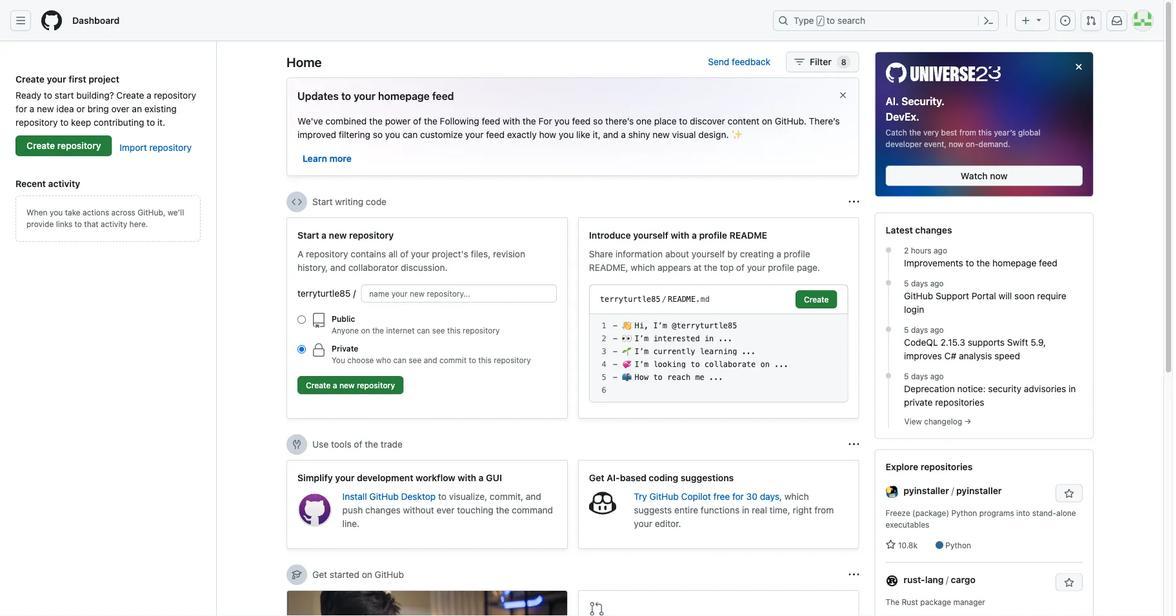 Task type: vqa. For each thing, say whether or not it's contained in the screenshot.
the leftmost this
yes



Task type: locate. For each thing, give the bounding box(es) containing it.
1 vertical spatial readme
[[668, 295, 696, 304]]

to up combined
[[341, 90, 351, 102]]

1 vertical spatial dot fill image
[[884, 278, 894, 288]]

to inside private you choose who can see and commit to this repository
[[469, 356, 476, 365]]

5 inside '1 - 👋 hi, i'm @terryturtle85 2 - 👀 i'm interested in ... 3 - 🌱 i'm currently learning ... 4 - 💞️ i'm looking to collaborate on ... 5 - 📫 how to reach me ... 6'
[[602, 373, 607, 382]]

introduce yourself with a profile readme element
[[578, 218, 860, 419]]

repository right commit
[[494, 356, 531, 365]]

repositories down notice: on the right bottom of page
[[936, 397, 985, 408]]

of right top
[[737, 262, 745, 273]]

demand.
[[979, 140, 1011, 149]]

new down you
[[340, 381, 355, 390]]

4 - from the top
[[613, 360, 618, 369]]

/ inside type / to search
[[818, 17, 823, 26]]

introduce yourself with a profile readme
[[589, 230, 768, 241]]

your inside share information about yourself by creating a profile readme, which appears at the top of your profile page.
[[747, 262, 766, 273]]

2 left hours
[[905, 246, 909, 255]]

from right right in the bottom of the page
[[815, 505, 834, 516]]

choose
[[348, 356, 374, 365]]

ago inside 2 hours ago improvements to the homepage feed
[[934, 246, 948, 255]]

a inside 'create a new repository' button
[[333, 381, 337, 390]]

0 horizontal spatial with
[[458, 473, 477, 483]]

0 vertical spatial changes
[[916, 225, 953, 236]]

the inside ai. security. devex. catch the very best from this year's global developer event, now on-demand.
[[910, 128, 922, 137]]

0 horizontal spatial in
[[705, 334, 714, 343]]

bring
[[87, 103, 109, 114]]

why am i seeing this? image for introduce yourself with a profile readme
[[849, 197, 860, 207]]

best
[[942, 128, 958, 137]]

and right history,
[[331, 262, 346, 273]]

create a new repository element
[[298, 229, 557, 400]]

updates
[[298, 90, 339, 102]]

0 vertical spatial repositories
[[936, 397, 985, 408]]

now right watch
[[991, 171, 1008, 181]]

@rust-lang profile image
[[886, 575, 899, 588]]

homepage up "will"
[[993, 258, 1037, 269]]

create down lock icon
[[306, 381, 331, 390]]

tools image
[[292, 440, 302, 450]]

across
[[111, 208, 136, 217]]

5 right dot fill image
[[905, 372, 909, 381]]

activity down across
[[101, 220, 127, 229]]

to down 'take'
[[75, 220, 82, 229]]

1 horizontal spatial 2
[[905, 246, 909, 255]]

which inside which suggests entire functions in real time, right from your editor.
[[785, 491, 809, 502]]

there's
[[606, 116, 634, 126]]

ai. security. devex. catch the very best from this year's global developer event, now on-demand.
[[886, 95, 1041, 149]]

new down place
[[653, 129, 670, 140]]

1 vertical spatial get
[[312, 570, 327, 580]]

3 days from the top
[[912, 372, 929, 381]]

1 vertical spatial now
[[991, 171, 1008, 181]]

time,
[[770, 505, 791, 516]]

to inside 2 hours ago improvements to the homepage feed
[[966, 258, 975, 269]]

0 vertical spatial from
[[960, 128, 977, 137]]

1 vertical spatial activity
[[101, 220, 127, 229]]

terryturtle85 up the repo image on the left of the page
[[298, 288, 351, 299]]

a down there's
[[621, 129, 626, 140]]

2 inside 2 hours ago improvements to the homepage feed
[[905, 246, 909, 255]]

this right commit
[[479, 356, 492, 365]]

5 days ago codeql 2.15.3 supports swift 5.9, improves c# analysis speed
[[905, 326, 1047, 362]]

0 horizontal spatial git pull request image
[[589, 602, 605, 617]]

start inside create a new repository element
[[298, 230, 319, 241]]

1 vertical spatial with
[[671, 230, 690, 241]]

terryturtle85 / readme .md
[[600, 295, 710, 304]]

1 vertical spatial for
[[733, 491, 744, 502]]

1 vertical spatial profile
[[784, 249, 811, 259]]

1 days from the top
[[912, 279, 929, 288]]

search
[[838, 15, 866, 26]]

universe23 image
[[886, 63, 1002, 83]]

filter image
[[795, 57, 805, 67]]

explore repositories
[[886, 462, 973, 473]]

2 horizontal spatial with
[[671, 230, 690, 241]]

this up commit
[[447, 326, 461, 335]]

to down idea
[[60, 117, 69, 128]]

3 dot fill image from the top
[[884, 324, 894, 335]]

code image
[[292, 197, 302, 207]]

1 horizontal spatial with
[[503, 116, 520, 126]]

days inside 5 days ago codeql 2.15.3 supports swift 5.9, improves c# analysis speed
[[912, 326, 929, 335]]

0 horizontal spatial get
[[312, 570, 327, 580]]

idea
[[56, 103, 74, 114]]

1 horizontal spatial homepage
[[993, 258, 1037, 269]]

watch now link
[[886, 166, 1083, 186]]

0 vertical spatial 2
[[905, 246, 909, 255]]

ago for github
[[931, 279, 944, 288]]

a
[[147, 90, 152, 100], [30, 103, 34, 114], [621, 129, 626, 140], [322, 230, 327, 241], [692, 230, 697, 241], [777, 249, 782, 259], [333, 381, 337, 390], [479, 473, 484, 483]]

in inside '1 - 👋 hi, i'm @terryturtle85 2 - 👀 i'm interested in ... 3 - 🌱 i'm currently learning ... 4 - 💞️ i'm looking to collaborate on ... 5 - 📫 how to reach me ... 6'
[[705, 334, 714, 343]]

2 vertical spatial days
[[912, 372, 929, 381]]

github up suggests
[[650, 491, 679, 502]]

dot fill image
[[884, 371, 894, 381]]

5 for deprecation notice: security advisories in private repositories
[[905, 372, 909, 381]]

use
[[312, 439, 329, 450]]

now
[[949, 140, 964, 149], [991, 171, 1008, 181]]

0 horizontal spatial for
[[15, 103, 27, 114]]

dot fill image
[[884, 245, 894, 255], [884, 278, 894, 288], [884, 324, 894, 335]]

to up portal
[[966, 258, 975, 269]]

actions
[[83, 208, 109, 217]]

get started on github
[[312, 570, 404, 580]]

1 vertical spatial in
[[1069, 384, 1077, 395]]

what is github? element
[[287, 591, 568, 617]]

advisories
[[1024, 384, 1067, 395]]

a inside share information about yourself by creating a profile readme, which appears at the top of your profile page.
[[777, 249, 782, 259]]

none submit inside 'introduce yourself with a profile readme' element
[[796, 291, 838, 309]]

1 horizontal spatial which
[[785, 491, 809, 502]]

ago
[[934, 246, 948, 255], [931, 279, 944, 288], [931, 326, 944, 335], [931, 372, 944, 381]]

2
[[905, 246, 909, 255], [602, 334, 607, 343]]

1 why am i seeing this? image from the top
[[849, 197, 860, 207]]

to inside we've combined the power of the following feed with the for you feed so there's one place to discover content on github. there's improved filtering so you can customize your feed exactly how you like it, and a shiny new visual design. ✨
[[679, 116, 688, 126]]

1 horizontal spatial changes
[[916, 225, 953, 236]]

ago up 2.15.3
[[931, 326, 944, 335]]

- left 💞️
[[613, 360, 618, 369]]

1 vertical spatial this
[[447, 326, 461, 335]]

1 vertical spatial which
[[785, 491, 809, 502]]

watch
[[961, 171, 988, 181]]

start writing code
[[312, 197, 387, 207]]

2 vertical spatial this
[[479, 356, 492, 365]]

so right filtering
[[373, 129, 383, 140]]

star this repository image
[[1065, 489, 1075, 499]]

devex.
[[886, 110, 920, 123]]

the right at
[[704, 262, 718, 273]]

you right "for"
[[555, 116, 570, 126]]

1 horizontal spatial pyinstaller
[[957, 486, 1002, 497]]

create up ready
[[15, 74, 45, 84]]

new inside the create your first project ready to start building? create a repository for a new idea or bring over an existing repository to keep contributing to it.
[[37, 103, 54, 114]]

1 vertical spatial repositories
[[921, 462, 973, 473]]

contributing
[[94, 117, 144, 128]]

lang
[[926, 575, 944, 586]]

which down information
[[631, 262, 655, 273]]

the
[[369, 116, 383, 126], [424, 116, 438, 126], [523, 116, 536, 126], [910, 128, 922, 137], [977, 258, 991, 269], [704, 262, 718, 273], [372, 326, 384, 335], [365, 439, 378, 450], [496, 505, 510, 516]]

collaborator
[[348, 262, 399, 273]]

when
[[26, 208, 47, 217]]

python up cargo
[[946, 541, 972, 550]]

you inside when you take actions across github, we'll provide links to that activity here.
[[50, 208, 63, 217]]

2 vertical spatial can
[[394, 356, 407, 365]]

get right mortar board image
[[312, 570, 327, 580]]

0 horizontal spatial pyinstaller
[[904, 486, 950, 497]]

readme,
[[589, 262, 629, 273]]

1 horizontal spatial see
[[432, 326, 445, 335]]

/ inside create a new repository element
[[353, 288, 356, 299]]

creating
[[740, 249, 774, 259]]

touching
[[457, 505, 494, 516]]

1 vertical spatial from
[[815, 505, 834, 516]]

internet
[[386, 326, 415, 335]]

the up exactly
[[523, 116, 536, 126]]

introduce
[[589, 230, 631, 241]]

repository down who
[[357, 381, 395, 390]]

/ right "type"
[[818, 17, 823, 26]]

5.9,
[[1031, 337, 1047, 348]]

this inside ai. security. devex. catch the very best from this year's global developer event, now on-demand.
[[979, 128, 992, 137]]

and inside to visualize, commit, and push changes without ever touching the command line.
[[526, 491, 542, 502]]

repository down ready
[[15, 117, 58, 128]]

None radio
[[298, 316, 306, 324], [298, 345, 306, 354], [298, 316, 306, 324], [298, 345, 306, 354]]

1 horizontal spatial activity
[[101, 220, 127, 229]]

1 horizontal spatial terryturtle85
[[600, 295, 661, 304]]

github up "login"
[[905, 291, 934, 302]]

now inside ai. security. devex. catch the very best from this year's global developer event, now on-demand.
[[949, 140, 964, 149]]

0 horizontal spatial which
[[631, 262, 655, 273]]

0 vertical spatial so
[[593, 116, 603, 126]]

create for create a new repository
[[306, 381, 331, 390]]

days
[[912, 279, 929, 288], [912, 326, 929, 335], [912, 372, 929, 381]]

1 vertical spatial why am i seeing this? image
[[849, 440, 860, 450]]

get for get ai-based coding suggestions
[[589, 473, 605, 483]]

to right commit
[[469, 356, 476, 365]]

get ai-based coding suggestions element
[[578, 460, 860, 549]]

commit,
[[490, 491, 524, 502]]

dot fill image for improvements to the homepage feed
[[884, 245, 894, 255]]

0 vertical spatial python
[[952, 509, 978, 518]]

1 vertical spatial can
[[417, 326, 430, 335]]

0 vertical spatial homepage
[[378, 90, 430, 102]]

here.
[[130, 220, 148, 229]]

activity up 'take'
[[48, 178, 80, 189]]

see up private you choose who can see and commit to this repository
[[432, 326, 445, 335]]

0 vertical spatial get
[[589, 473, 605, 483]]

2 dot fill image from the top
[[884, 278, 894, 288]]

0 horizontal spatial 2
[[602, 334, 607, 343]]

for down ready
[[15, 103, 27, 114]]

1 vertical spatial so
[[373, 129, 383, 140]]

0 vertical spatial activity
[[48, 178, 80, 189]]

this up demand.
[[979, 128, 992, 137]]

0 vertical spatial now
[[949, 140, 964, 149]]

0 vertical spatial in
[[705, 334, 714, 343]]

start up a
[[298, 230, 319, 241]]

why am i seeing this? image for get ai-based coding suggestions
[[849, 440, 860, 450]]

profile up the page.
[[784, 249, 811, 259]]

1 horizontal spatial from
[[960, 128, 977, 137]]

on left "github."
[[762, 116, 773, 126]]

repository inside private you choose who can see and commit to this repository
[[494, 356, 531, 365]]

0 vertical spatial can
[[403, 129, 418, 140]]

0 vertical spatial which
[[631, 262, 655, 273]]

with up about
[[671, 230, 690, 241]]

0 vertical spatial with
[[503, 116, 520, 126]]

ago inside 5 days ago github support portal will soon require login
[[931, 279, 944, 288]]

2 vertical spatial with
[[458, 473, 477, 483]]

... right the me
[[710, 373, 724, 382]]

5
[[905, 279, 909, 288], [905, 326, 909, 335], [905, 372, 909, 381], [602, 373, 607, 382]]

the left the trade
[[365, 439, 378, 450]]

repository up existing
[[154, 90, 196, 100]]

1 pyinstaller from the left
[[904, 486, 950, 497]]

0 horizontal spatial homepage
[[378, 90, 430, 102]]

now down best
[[949, 140, 964, 149]]

a down you
[[333, 381, 337, 390]]

readme
[[730, 230, 768, 241], [668, 295, 696, 304]]

1 horizontal spatial git pull request image
[[1087, 15, 1097, 26]]

days up codeql
[[912, 326, 929, 335]]

changelog
[[925, 417, 963, 427]]

homepage inside 2 hours ago improvements to the homepage feed
[[993, 258, 1037, 269]]

2 vertical spatial dot fill image
[[884, 324, 894, 335]]

repository inside button
[[357, 381, 395, 390]]

1 vertical spatial yourself
[[692, 249, 725, 259]]

shiny
[[629, 129, 650, 140]]

contains
[[351, 249, 386, 259]]

0 vertical spatial dot fill image
[[884, 245, 894, 255]]

0 vertical spatial git pull request image
[[1087, 15, 1097, 26]]

changes
[[916, 225, 953, 236], [365, 505, 401, 516]]

git pull request image
[[1087, 15, 1097, 26], [589, 602, 605, 617]]

5 up "6"
[[602, 373, 607, 382]]

2 vertical spatial in
[[742, 505, 750, 516]]

github.
[[775, 116, 807, 126]]

1 vertical spatial 2
[[602, 334, 607, 343]]

terryturtle85 inside 'introduce yourself with a profile readme' element
[[600, 295, 661, 304]]

on inside public anyone on the internet can see this repository
[[361, 326, 370, 335]]

0 horizontal spatial now
[[949, 140, 964, 149]]

and left commit
[[424, 356, 438, 365]]

1 horizontal spatial now
[[991, 171, 1008, 181]]

1 vertical spatial homepage
[[993, 258, 1037, 269]]

5 - from the top
[[613, 373, 618, 382]]

2 days from the top
[[912, 326, 929, 335]]

0 vertical spatial yourself
[[634, 230, 669, 241]]

to inside to visualize, commit, and push changes without ever touching the command line.
[[438, 491, 447, 502]]

looking
[[654, 360, 686, 369]]

5 inside 5 days ago github support portal will soon require login
[[905, 279, 909, 288]]

the up portal
[[977, 258, 991, 269]]

0 horizontal spatial readme
[[668, 295, 696, 304]]

1 vertical spatial see
[[409, 356, 422, 365]]

yourself up at
[[692, 249, 725, 259]]

2 why am i seeing this? image from the top
[[849, 440, 860, 450]]

terryturtle85 for terryturtle85 / readme .md
[[600, 295, 661, 304]]

start right code icon
[[312, 197, 333, 207]]

1 vertical spatial start
[[298, 230, 319, 241]]

your down suggests
[[634, 518, 653, 529]]

a right creating
[[777, 249, 782, 259]]

1 horizontal spatial in
[[742, 505, 750, 516]]

new left idea
[[37, 103, 54, 114]]

days inside 5 days ago deprecation notice: security advisories in private repositories
[[912, 372, 929, 381]]

from inside ai. security. devex. catch the very best from this year's global developer event, now on-demand.
[[960, 128, 977, 137]]

to up "visual"
[[679, 116, 688, 126]]

can
[[403, 129, 418, 140], [417, 326, 430, 335], [394, 356, 407, 365]]

right
[[793, 505, 813, 516]]

of inside share information about yourself by creating a profile readme, which appears at the top of your profile page.
[[737, 262, 745, 273]]

0 vertical spatial this
[[979, 128, 992, 137]]

your inside a repository contains all of your project's files, revision history, and collaborator discussion.
[[411, 249, 430, 259]]

and inside a repository contains all of your project's files, revision history, and collaborator discussion.
[[331, 262, 346, 273]]

in inside 5 days ago deprecation notice: security advisories in private repositories
[[1069, 384, 1077, 395]]

explore repositories navigation
[[875, 450, 1094, 617]]

codeql
[[905, 337, 939, 348]]

1 vertical spatial changes
[[365, 505, 401, 516]]

can inside we've combined the power of the following feed with the for you feed so there's one place to discover content on github. there's improved filtering so you can customize your feed exactly how you like it, and a shiny new visual design. ✨
[[403, 129, 418, 140]]

provide
[[26, 220, 54, 229]]

0 horizontal spatial terryturtle85
[[298, 288, 351, 299]]

and inside we've combined the power of the following feed with the for you feed so there's one place to discover content on github. there's improved filtering so you can customize your feed exactly how you like it, and a shiny new visual design. ✨
[[603, 129, 619, 140]]

view
[[905, 417, 923, 427]]

security.
[[902, 95, 945, 107]]

repository inside public anyone on the internet can see this repository
[[463, 326, 500, 335]]

profile
[[700, 230, 728, 241], [784, 249, 811, 259], [768, 262, 795, 273]]

the inside to visualize, commit, and push changes without ever touching the command line.
[[496, 505, 510, 516]]

activity inside when you take actions across github, we'll provide links to that activity here.
[[101, 220, 127, 229]]

2 down 1
[[602, 334, 607, 343]]

0 vertical spatial see
[[432, 326, 445, 335]]

deprecation
[[905, 384, 955, 395]]

create your first project ready to start building? create a repository for a new idea or bring over an existing repository to keep contributing to it.
[[15, 74, 196, 128]]

0 horizontal spatial see
[[409, 356, 422, 365]]

- left 👀
[[613, 334, 618, 343]]

combined
[[326, 116, 367, 126]]

why am i seeing this? image
[[849, 197, 860, 207], [849, 440, 860, 450], [849, 570, 860, 580]]

2 vertical spatial why am i seeing this? image
[[849, 570, 860, 580]]

readme up creating
[[730, 230, 768, 241]]

the left very on the right top of page
[[910, 128, 922, 137]]

manager
[[954, 598, 986, 607]]

you down power
[[385, 129, 400, 140]]

and inside private you choose who can see and commit to this repository
[[424, 356, 438, 365]]

in inside which suggests entire functions in real time, right from your editor.
[[742, 505, 750, 516]]

watch now
[[961, 171, 1008, 181]]

days down improvements at right
[[912, 279, 929, 288]]

exactly
[[507, 129, 537, 140]]

your inside which suggests entire functions in real time, right from your editor.
[[634, 518, 653, 529]]

5 inside 5 days ago codeql 2.15.3 supports swift 5.9, improves c# analysis speed
[[905, 326, 909, 335]]

/ down appears
[[662, 295, 667, 304]]

yourself inside share information about yourself by creating a profile readme, which appears at the top of your profile page.
[[692, 249, 725, 259]]

the up "customize"
[[424, 116, 438, 126]]

1 horizontal spatial get
[[589, 473, 605, 483]]

2 horizontal spatial this
[[979, 128, 992, 137]]

type
[[794, 15, 815, 26]]

create inside button
[[306, 381, 331, 390]]

improves
[[905, 351, 943, 362]]

start for start writing code
[[312, 197, 333, 207]]

your down following
[[465, 129, 484, 140]]

changes down the "install github desktop" link
[[365, 505, 401, 516]]

1 vertical spatial git pull request image
[[589, 602, 605, 617]]

install github desktop link
[[343, 491, 438, 502]]

more
[[330, 153, 352, 164]]

triangle down image
[[1034, 15, 1045, 25]]

2 inside '1 - 👋 hi, i'm @terryturtle85 2 - 👀 i'm interested in ... 3 - 🌱 i'm currently learning ... 4 - 💞️ i'm looking to collaborate on ... 5 - 📫 how to reach me ... 6'
[[602, 334, 607, 343]]

ago inside 5 days ago deprecation notice: security advisories in private repositories
[[931, 372, 944, 381]]

which
[[631, 262, 655, 273], [785, 491, 809, 502]]

to right how
[[654, 373, 663, 382]]

get ai-based coding suggestions
[[589, 473, 734, 483]]

and up command
[[526, 491, 542, 502]]

/ right the lang
[[947, 575, 949, 586]]

with up exactly
[[503, 116, 520, 126]]

- left 🌱
[[613, 347, 618, 356]]

None submit
[[796, 291, 838, 309]]

close image
[[1074, 62, 1085, 72]]

0 vertical spatial days
[[912, 279, 929, 288]]

github desktop image
[[298, 493, 332, 527]]

dashboard
[[72, 15, 120, 26]]

from up the on-
[[960, 128, 977, 137]]

your inside we've combined the power of the following feed with the for you feed so there's one place to discover content on github. there's improved filtering so you can customize your feed exactly how you like it, and a shiny new visual design. ✨
[[465, 129, 484, 140]]

2 - from the top
[[613, 334, 618, 343]]

2.15.3
[[941, 337, 966, 348]]

a inside we've combined the power of the following feed with the for you feed so there's one place to discover content on github. there's improved filtering so you can customize your feed exactly how you like it, and a shiny new visual design. ✨
[[621, 129, 626, 140]]

/ inside 'introduce yourself with a profile readme' element
[[662, 295, 667, 304]]

rust-lang / cargo
[[904, 575, 976, 586]]

you left like
[[559, 129, 574, 140]]

2 horizontal spatial in
[[1069, 384, 1077, 395]]

github down development
[[370, 491, 399, 502]]

changes inside to visualize, commit, and push changes without ever touching the command line.
[[365, 505, 401, 516]]

in right the advisories
[[1069, 384, 1077, 395]]

github inside simplify your development workflow with a gui element
[[370, 491, 399, 502]]

1 horizontal spatial this
[[479, 356, 492, 365]]

github inside 5 days ago github support portal will soon require login
[[905, 291, 934, 302]]

python down pyinstaller / pyinstaller
[[952, 509, 978, 518]]

ago inside 5 days ago codeql 2.15.3 supports swift 5.9, improves c# analysis speed
[[931, 326, 944, 335]]

ago for codeql
[[931, 326, 944, 335]]

5 days ago deprecation notice: security advisories in private repositories
[[905, 372, 1077, 408]]

0 horizontal spatial this
[[447, 326, 461, 335]]

in left real
[[742, 505, 750, 516]]

see inside public anyone on the internet can see this repository
[[432, 326, 445, 335]]

ago up support
[[931, 279, 944, 288]]

1 vertical spatial days
[[912, 326, 929, 335]]

create up an
[[116, 90, 144, 100]]

explore
[[886, 462, 919, 473]]

the down "commit,"
[[496, 505, 510, 516]]

0 horizontal spatial changes
[[365, 505, 401, 516]]

0 horizontal spatial activity
[[48, 178, 80, 189]]

can right internet on the left bottom of the page
[[417, 326, 430, 335]]

feed up require
[[1040, 258, 1058, 269]]

1 horizontal spatial readme
[[730, 230, 768, 241]]

github
[[905, 291, 934, 302], [370, 491, 399, 502], [650, 491, 679, 502], [375, 570, 404, 580]]

your up 'start'
[[47, 74, 66, 84]]

python inside freeze (package) python programs into stand-alone executables
[[952, 509, 978, 518]]

/ for terryturtle85 /
[[353, 288, 356, 299]]

ago for deprecation
[[931, 372, 944, 381]]

with up visualize,
[[458, 473, 477, 483]]

/
[[818, 17, 823, 26], [353, 288, 356, 299], [662, 295, 667, 304], [952, 486, 955, 497], [947, 575, 949, 586]]

command palette image
[[984, 15, 994, 26]]

functions
[[701, 505, 740, 516]]

1 dot fill image from the top
[[884, 245, 894, 255]]

1 horizontal spatial yourself
[[692, 249, 725, 259]]

- left 👋
[[613, 322, 618, 331]]

try github copilot free for 30 days, link
[[634, 491, 785, 502]]

a up history,
[[322, 230, 327, 241]]

appears
[[658, 262, 691, 273]]

0 vertical spatial why am i seeing this? image
[[849, 197, 860, 207]]

1 horizontal spatial for
[[733, 491, 744, 502]]

0 vertical spatial start
[[312, 197, 333, 207]]

the left power
[[369, 116, 383, 126]]

days inside 5 days ago github support portal will soon require login
[[912, 279, 929, 288]]

5 for codeql 2.15.3 supports swift 5.9, improves c# analysis speed
[[905, 326, 909, 335]]

terryturtle85 for terryturtle85 /
[[298, 288, 351, 299]]

terryturtle85 inside create a new repository element
[[298, 288, 351, 299]]

5 inside 5 days ago deprecation notice: security advisories in private repositories
[[905, 372, 909, 381]]

0 horizontal spatial from
[[815, 505, 834, 516]]

start for start a new repository
[[298, 230, 319, 241]]

0 vertical spatial for
[[15, 103, 27, 114]]



Task type: describe. For each thing, give the bounding box(es) containing it.
/ for pyinstaller / pyinstaller
[[952, 486, 955, 497]]

to left search on the top right
[[827, 15, 836, 26]]

@pyinstaller profile image
[[886, 486, 899, 499]]

place
[[654, 116, 677, 126]]

github right started
[[375, 570, 404, 580]]

new inside we've combined the power of the following feed with the for you feed so there's one place to discover content on github. there's improved filtering so you can customize your feed exactly how you like it, and a shiny new visual design. ✨
[[653, 129, 670, 140]]

which suggests entire functions in real time, right from your editor.
[[634, 491, 834, 529]]

i'm right "hi,"
[[654, 322, 668, 331]]

that
[[84, 220, 99, 229]]

github inside get ai-based coding suggestions element
[[650, 491, 679, 502]]

🌱
[[623, 347, 630, 356]]

1 vertical spatial python
[[946, 541, 972, 550]]

on inside we've combined the power of the following feed with the for you feed so there's one place to discover content on github. there's improved filtering so you can customize your feed exactly how you like it, and a shiny new visual design. ✨
[[762, 116, 773, 126]]

to up the me
[[691, 360, 700, 369]]

a
[[298, 249, 304, 259]]

issue opened image
[[1061, 15, 1071, 26]]

repositories inside explore repositories navigation
[[921, 462, 973, 473]]

new inside 'create a new repository' button
[[340, 381, 355, 390]]

a repository contains all of your project's files, revision history, and collaborator discussion.
[[298, 249, 526, 273]]

ago for improvements
[[934, 246, 948, 255]]

code
[[366, 197, 387, 207]]

project's
[[432, 249, 469, 259]]

for inside the create your first project ready to start building? create a repository for a new idea or bring over an existing repository to keep contributing to it.
[[15, 103, 27, 114]]

from inside which suggests entire functions in real time, right from your editor.
[[815, 505, 834, 516]]

3 - from the top
[[613, 347, 618, 356]]

global
[[1019, 128, 1041, 137]]

improvements to the homepage feed link
[[905, 257, 1083, 270]]

over
[[111, 103, 130, 114]]

can inside private you choose who can see and commit to this repository
[[394, 356, 407, 365]]

anyone
[[332, 326, 359, 335]]

your inside the create your first project ready to start building? create a repository for a new idea or bring over an existing repository to keep contributing to it.
[[47, 74, 66, 84]]

👀
[[623, 334, 630, 343]]

to inside when you take actions across github, we'll provide links to that activity here.
[[75, 220, 82, 229]]

there's
[[809, 116, 840, 126]]

5 for github support portal will soon require login
[[905, 279, 909, 288]]

💞️
[[623, 360, 630, 369]]

/ for type / to search
[[818, 17, 823, 26]]

3 why am i seeing this? image from the top
[[849, 570, 860, 580]]

cargo
[[951, 575, 976, 586]]

get for get started on github
[[312, 570, 327, 580]]

pyinstaller / pyinstaller
[[904, 486, 1002, 497]]

import
[[120, 142, 147, 153]]

this inside public anyone on the internet can see this repository
[[447, 326, 461, 335]]

@terryturtle85
[[672, 322, 738, 331]]

swift
[[1008, 337, 1029, 348]]

dashboard link
[[67, 10, 125, 31]]

the inside 2 hours ago improvements to the homepage feed
[[977, 258, 991, 269]]

your up combined
[[354, 90, 376, 102]]

a down ready
[[30, 103, 34, 114]]

5 days ago github support portal will soon require login
[[905, 279, 1067, 315]]

mortar board image
[[292, 570, 302, 580]]

0 vertical spatial readme
[[730, 230, 768, 241]]

/ for terryturtle85 / readme .md
[[662, 295, 667, 304]]

which inside share information about yourself by creating a profile readme, which appears at the top of your profile page.
[[631, 262, 655, 273]]

your up install
[[335, 473, 355, 483]]

can inside public anyone on the internet can see this repository
[[417, 326, 430, 335]]

new down writing
[[329, 230, 347, 241]]

2 vertical spatial profile
[[768, 262, 795, 273]]

... up learning
[[719, 334, 733, 343]]

repositories inside 5 days ago deprecation notice: security advisories in private repositories
[[936, 397, 985, 408]]

days,
[[760, 491, 782, 502]]

of right tools
[[354, 439, 363, 450]]

started
[[330, 570, 360, 580]]

2 pyinstaller from the left
[[957, 486, 1002, 497]]

repository down it. at left
[[149, 142, 192, 153]]

or
[[76, 103, 85, 114]]

homepage image
[[41, 10, 62, 31]]

plus image
[[1021, 15, 1032, 26]]

an
[[132, 103, 142, 114]]

of inside we've combined the power of the following feed with the for you feed so there's one place to discover content on github. there's improved filtering so you can customize your feed exactly how you like it, and a shiny new visual design. ✨
[[413, 116, 422, 126]]

private
[[332, 344, 359, 353]]

page.
[[797, 262, 821, 273]]

👋
[[623, 322, 630, 331]]

the rust package manager
[[886, 598, 986, 607]]

to left it. at left
[[147, 117, 155, 128]]

start
[[55, 90, 74, 100]]

entire
[[675, 505, 699, 516]]

supports
[[968, 337, 1005, 348]]

suggestions
[[681, 473, 734, 483]]

suggests
[[634, 505, 672, 516]]

i'm down "hi,"
[[635, 334, 649, 343]]

lock image
[[311, 343, 327, 358]]

1 - 👋 hi, i'm @terryturtle85 2 - 👀 i'm interested in ... 3 - 🌱 i'm currently learning ... 4 - 💞️ i'm looking to collaborate on ... 5 - 📫 how to reach me ... 6
[[602, 322, 789, 395]]

we've
[[298, 116, 323, 126]]

0 horizontal spatial yourself
[[634, 230, 669, 241]]

simplify your development workflow with a gui element
[[287, 460, 568, 549]]

feed inside 2 hours ago improvements to the homepage feed
[[1040, 258, 1058, 269]]

a up share information about yourself by creating a profile readme, which appears at the top of your profile page. at the right
[[692, 230, 697, 241]]

github,
[[138, 208, 165, 217]]

notifications image
[[1112, 15, 1123, 26]]

me
[[696, 373, 705, 382]]

learning
[[700, 347, 738, 356]]

on inside '1 - 👋 hi, i'm @terryturtle85 2 - 👀 i'm interested in ... 3 - 🌱 i'm currently learning ... 4 - 💞️ i'm looking to collaborate on ... 5 - 📫 how to reach me ... 6'
[[761, 360, 770, 369]]

support
[[936, 291, 970, 302]]

6
[[602, 386, 607, 395]]

0 vertical spatial profile
[[700, 230, 728, 241]]

try github copilot free for 30 days,
[[634, 491, 785, 502]]

project
[[89, 74, 119, 84]]

ai-
[[607, 473, 620, 483]]

explore element
[[875, 52, 1094, 617]]

feed up like
[[572, 116, 591, 126]]

repository up contains
[[349, 230, 394, 241]]

commit
[[440, 356, 467, 365]]

require
[[1038, 291, 1067, 302]]

improved
[[298, 129, 336, 140]]

✨
[[732, 129, 741, 140]]

days for deprecation
[[912, 372, 929, 381]]

4
[[602, 360, 607, 369]]

repository down "keep"
[[57, 140, 101, 151]]

dot fill image for github support portal will soon require login
[[884, 278, 894, 288]]

dot fill image for codeql 2.15.3 supports swift 5.9, improves c# analysis speed
[[884, 324, 894, 335]]

alone
[[1057, 509, 1077, 518]]

install github desktop
[[343, 491, 438, 502]]

ever
[[437, 505, 455, 516]]

will
[[999, 291, 1013, 302]]

type / to search
[[794, 15, 866, 26]]

tools
[[331, 439, 352, 450]]

simplify your development workflow with a gui
[[298, 473, 502, 483]]

deprecation notice: security advisories in private repositories link
[[905, 383, 1083, 410]]

days for codeql
[[912, 326, 929, 335]]

feed up following
[[432, 90, 454, 102]]

revision
[[493, 249, 526, 259]]

this inside private you choose who can see and commit to this repository
[[479, 356, 492, 365]]

for inside get ai-based coding suggestions element
[[733, 491, 744, 502]]

learn more link
[[303, 153, 352, 164]]

one
[[637, 116, 652, 126]]

catch
[[886, 128, 908, 137]]

i'm right 🌱
[[635, 347, 649, 356]]

ai.
[[886, 95, 899, 107]]

days for github
[[912, 279, 929, 288]]

star this repository image
[[1065, 578, 1075, 589]]

0 horizontal spatial so
[[373, 129, 383, 140]]

1 horizontal spatial so
[[593, 116, 603, 126]]

i'm up how
[[635, 360, 649, 369]]

feed left exactly
[[486, 129, 505, 140]]

repo image
[[311, 313, 327, 329]]

star image
[[886, 540, 897, 550]]

the inside public anyone on the internet can see this repository
[[372, 326, 384, 335]]

changes inside explore element
[[916, 225, 953, 236]]

top
[[720, 262, 734, 273]]

repository inside a repository contains all of your project's files, revision history, and collaborator discussion.
[[306, 249, 348, 259]]

real
[[752, 505, 768, 516]]

freeze (package) python programs into stand-alone executables
[[886, 509, 1077, 530]]

desktop
[[401, 491, 436, 502]]

recent activity
[[15, 178, 80, 189]]

executables
[[886, 521, 930, 530]]

interested
[[654, 334, 700, 343]]

collaborate
[[705, 360, 756, 369]]

3
[[602, 347, 607, 356]]

of inside a repository contains all of your project's files, revision history, and collaborator discussion.
[[400, 249, 409, 259]]

a up existing
[[147, 90, 152, 100]]

a inside simplify your development workflow with a gui element
[[479, 473, 484, 483]]

... right collaborate
[[775, 360, 789, 369]]

create for create repository
[[26, 140, 55, 151]]

1 - from the top
[[613, 322, 618, 331]]

information
[[616, 249, 663, 259]]

see inside private you choose who can see and commit to this repository
[[409, 356, 422, 365]]

the inside share information about yourself by creating a profile readme, which appears at the top of your profile page.
[[704, 262, 718, 273]]

codeql 2.15.3 supports swift 5.9, improves c# analysis speed link
[[905, 336, 1083, 363]]

private
[[905, 397, 933, 408]]

keep
[[71, 117, 91, 128]]

package
[[921, 598, 952, 607]]

Repository name text field
[[361, 285, 557, 303]]

create for create your first project ready to start building? create a repository for a new idea or bring over an existing repository to keep contributing to it.
[[15, 74, 45, 84]]

1
[[602, 322, 607, 331]]

... up collaborate
[[742, 347, 756, 356]]

with inside we've combined the power of the following feed with the for you feed so there's one place to discover content on github. there's improved filtering so you can customize your feed exactly how you like it, and a shiny new visual design. ✨
[[503, 116, 520, 126]]

on right started
[[362, 570, 372, 580]]

view changelog → link
[[905, 417, 972, 427]]

feed right following
[[482, 116, 501, 126]]

take
[[65, 208, 81, 217]]

to left 'start'
[[44, 90, 52, 100]]

what is github? image
[[287, 591, 567, 617]]

x image
[[838, 90, 849, 100]]

create repository
[[26, 140, 101, 151]]



